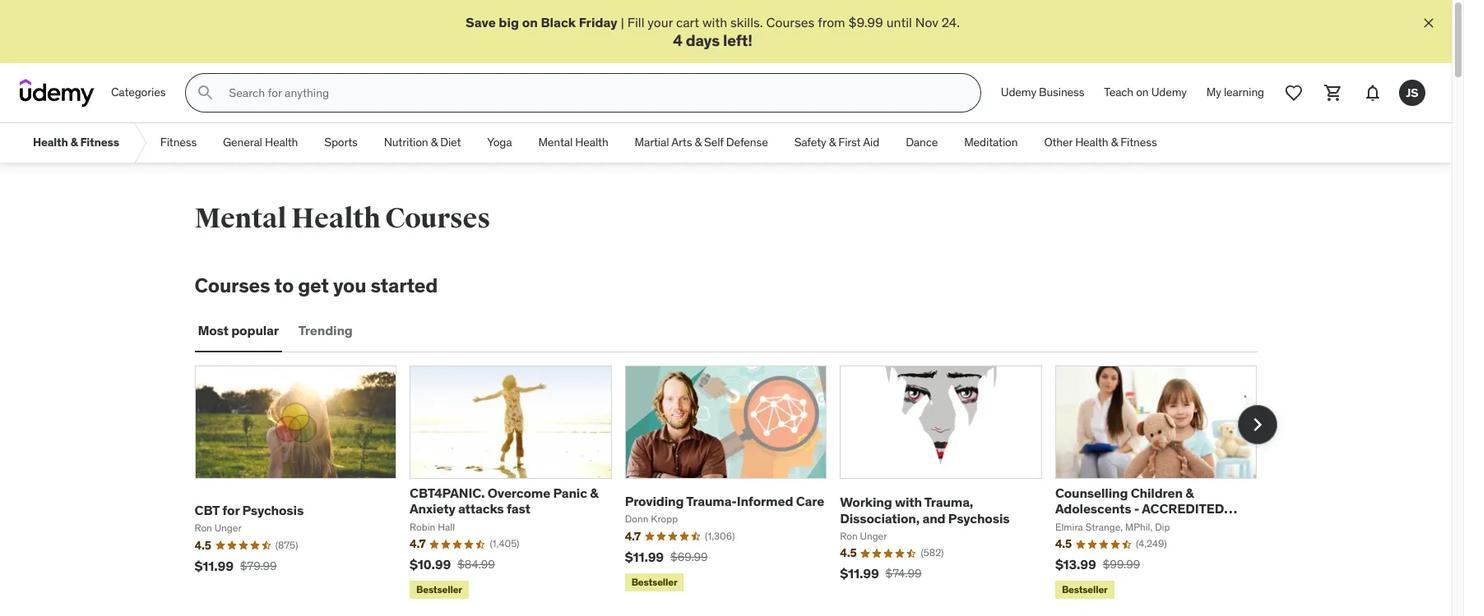 Task type: locate. For each thing, give the bounding box(es) containing it.
udemy
[[1001, 85, 1036, 100], [1151, 85, 1187, 100]]

mental health link
[[525, 124, 621, 163]]

learning
[[1224, 85, 1264, 100]]

$9.99
[[848, 14, 883, 30]]

1 vertical spatial mental
[[195, 202, 286, 236]]

psychosis
[[242, 502, 304, 519], [948, 510, 1010, 527]]

udemy business
[[1001, 85, 1084, 100]]

& left the self
[[695, 135, 702, 150]]

& inside counselling children & adolescents - accredited certificate
[[1185, 485, 1194, 502]]

left!
[[723, 31, 752, 50]]

fitness
[[80, 135, 119, 150], [160, 135, 197, 150], [1120, 135, 1157, 150]]

1 horizontal spatial on
[[1136, 85, 1149, 100]]

udemy image
[[20, 79, 95, 107]]

4
[[673, 31, 682, 50]]

1 fitness from the left
[[80, 135, 119, 150]]

other health & fitness
[[1044, 135, 1157, 150]]

cbt for psychosis link
[[195, 502, 304, 519]]

2 horizontal spatial courses
[[766, 14, 815, 30]]

yoga link
[[474, 124, 525, 163]]

and
[[922, 510, 945, 527]]

for
[[222, 502, 239, 519]]

to
[[274, 273, 294, 299]]

health up "you"
[[291, 202, 380, 236]]

fitness left arrow pointing to subcategory menu links icon
[[80, 135, 119, 150]]

js link
[[1393, 73, 1432, 113]]

health down udemy image
[[33, 135, 68, 150]]

2 fitness from the left
[[160, 135, 197, 150]]

mental health courses
[[195, 202, 490, 236]]

0 vertical spatial on
[[522, 14, 538, 30]]

dissociation,
[[840, 510, 920, 527]]

&
[[70, 135, 78, 150], [431, 135, 438, 150], [695, 135, 702, 150], [829, 135, 836, 150], [1111, 135, 1118, 150], [590, 485, 598, 502], [1185, 485, 1194, 502]]

& down udemy image
[[70, 135, 78, 150]]

0 horizontal spatial udemy
[[1001, 85, 1036, 100]]

working with trauma, dissociation, and psychosis
[[840, 495, 1010, 527]]

mental right yoga
[[538, 135, 573, 150]]

1 horizontal spatial courses
[[385, 202, 490, 236]]

other
[[1044, 135, 1073, 150]]

& right the panic on the bottom left
[[590, 485, 598, 502]]

attacks
[[458, 501, 504, 518]]

1 horizontal spatial udemy
[[1151, 85, 1187, 100]]

children
[[1131, 485, 1183, 502]]

fitness down teach on udemy link
[[1120, 135, 1157, 150]]

safety & first aid link
[[781, 124, 893, 163]]

psychosis inside working with trauma, dissociation, and psychosis
[[948, 510, 1010, 527]]

working
[[840, 495, 892, 511]]

0 horizontal spatial with
[[702, 14, 727, 30]]

your
[[648, 14, 673, 30]]

cbt4panic. overcome panic & anxiety attacks fast link
[[410, 485, 598, 518]]

with up days
[[702, 14, 727, 30]]

cbt for psychosis
[[195, 502, 304, 519]]

24.
[[941, 14, 960, 30]]

courses up the started
[[385, 202, 490, 236]]

udemy left business at right
[[1001, 85, 1036, 100]]

1 horizontal spatial psychosis
[[948, 510, 1010, 527]]

providing
[[625, 493, 684, 510]]

defense
[[726, 135, 768, 150]]

teach on udemy link
[[1094, 73, 1197, 113]]

courses up most popular
[[195, 273, 270, 299]]

general health
[[223, 135, 298, 150]]

1 vertical spatial with
[[895, 495, 922, 511]]

1 horizontal spatial fitness
[[160, 135, 197, 150]]

nutrition
[[384, 135, 428, 150]]

cart
[[676, 14, 699, 30]]

sports link
[[311, 124, 371, 163]]

adolescents
[[1055, 501, 1131, 518]]

health right 'general'
[[265, 135, 298, 150]]

trending button
[[295, 312, 356, 351]]

0 vertical spatial mental
[[538, 135, 573, 150]]

mental for mental health courses
[[195, 202, 286, 236]]

1 udemy from the left
[[1001, 85, 1036, 100]]

0 vertical spatial courses
[[766, 14, 815, 30]]

categories
[[111, 85, 166, 100]]

2 vertical spatial courses
[[195, 273, 270, 299]]

health right other
[[1075, 135, 1108, 150]]

next image
[[1244, 412, 1270, 438]]

psychosis right and
[[948, 510, 1010, 527]]

safety & first aid
[[794, 135, 879, 150]]

& left the diet
[[431, 135, 438, 150]]

& inside 'link'
[[70, 135, 78, 150]]

big
[[499, 14, 519, 30]]

most popular button
[[195, 312, 282, 351]]

0 horizontal spatial mental
[[195, 202, 286, 236]]

dance link
[[893, 124, 951, 163]]

mental
[[538, 135, 573, 150], [195, 202, 286, 236]]

meditation link
[[951, 124, 1031, 163]]

my learning link
[[1197, 73, 1274, 113]]

meditation
[[964, 135, 1018, 150]]

martial arts & self defense
[[635, 135, 768, 150]]

health
[[33, 135, 68, 150], [265, 135, 298, 150], [575, 135, 608, 150], [1075, 135, 1108, 150], [291, 202, 380, 236]]

from
[[818, 14, 845, 30]]

psychosis right for
[[242, 502, 304, 519]]

Search for anything text field
[[226, 79, 961, 107]]

1 horizontal spatial mental
[[538, 135, 573, 150]]

nov
[[915, 14, 938, 30]]

3 fitness from the left
[[1120, 135, 1157, 150]]

on
[[522, 14, 538, 30], [1136, 85, 1149, 100]]

2 horizontal spatial fitness
[[1120, 135, 1157, 150]]

working with trauma, dissociation, and psychosis link
[[840, 495, 1010, 527]]

with inside "save big on black friday | fill your cart with skills. courses from $9.99 until nov 24. 4 days left!"
[[702, 14, 727, 30]]

diet
[[440, 135, 461, 150]]

0 vertical spatial with
[[702, 14, 727, 30]]

fill
[[627, 14, 644, 30]]

with left and
[[895, 495, 922, 511]]

you
[[333, 273, 366, 299]]

2 udemy from the left
[[1151, 85, 1187, 100]]

& right 'children'
[[1185, 485, 1194, 502]]

courses left from
[[766, 14, 815, 30]]

0 horizontal spatial on
[[522, 14, 538, 30]]

mental down 'general'
[[195, 202, 286, 236]]

health for mental health courses
[[291, 202, 380, 236]]

health for mental health
[[575, 135, 608, 150]]

on right the big
[[522, 14, 538, 30]]

trauma,
[[924, 495, 973, 511]]

nutrition & diet link
[[371, 124, 474, 163]]

courses
[[766, 14, 815, 30], [385, 202, 490, 236], [195, 273, 270, 299]]

0 horizontal spatial fitness
[[80, 135, 119, 150]]

martial
[[635, 135, 669, 150]]

on right the teach
[[1136, 85, 1149, 100]]

1 horizontal spatial with
[[895, 495, 922, 511]]

health down search for anything text box
[[575, 135, 608, 150]]

care
[[796, 493, 824, 510]]

udemy left 'my'
[[1151, 85, 1187, 100]]

health & fitness
[[33, 135, 119, 150]]

fitness right arrow pointing to subcategory menu links icon
[[160, 135, 197, 150]]

health inside 'link'
[[33, 135, 68, 150]]



Task type: describe. For each thing, give the bounding box(es) containing it.
business
[[1039, 85, 1084, 100]]

0 horizontal spatial psychosis
[[242, 502, 304, 519]]

notifications image
[[1363, 83, 1383, 103]]

started
[[371, 273, 438, 299]]

courses to get you started
[[195, 273, 438, 299]]

health & fitness link
[[20, 124, 132, 163]]

counselling children & adolescents - accredited certificate link
[[1055, 485, 1237, 533]]

save
[[466, 14, 496, 30]]

& left the first
[[829, 135, 836, 150]]

teach on udemy
[[1104, 85, 1187, 100]]

fitness inside "health & fitness" 'link'
[[80, 135, 119, 150]]

days
[[686, 31, 720, 50]]

on inside "save big on black friday | fill your cart with skills. courses from $9.99 until nov 24. 4 days left!"
[[522, 14, 538, 30]]

cbt4panic. overcome panic & anxiety attacks fast
[[410, 485, 598, 518]]

other health & fitness link
[[1031, 124, 1170, 163]]

providing trauma-informed care link
[[625, 493, 824, 510]]

counselling children & adolescents - accredited certificate
[[1055, 485, 1224, 533]]

general health link
[[210, 124, 311, 163]]

nutrition & diet
[[384, 135, 461, 150]]

yoga
[[487, 135, 512, 150]]

safety
[[794, 135, 826, 150]]

categories button
[[101, 73, 175, 113]]

mental for mental health
[[538, 135, 573, 150]]

counselling
[[1055, 485, 1128, 502]]

health for other health & fitness
[[1075, 135, 1108, 150]]

& down the teach
[[1111, 135, 1118, 150]]

teach
[[1104, 85, 1133, 100]]

fast
[[507, 501, 530, 518]]

self
[[704, 135, 724, 150]]

aid
[[863, 135, 879, 150]]

submit search image
[[196, 83, 216, 103]]

arts
[[671, 135, 692, 150]]

overcome
[[488, 485, 550, 502]]

general
[[223, 135, 262, 150]]

|
[[621, 14, 624, 30]]

dance
[[906, 135, 938, 150]]

arrow pointing to subcategory menu links image
[[132, 124, 147, 163]]

my learning
[[1206, 85, 1264, 100]]

save big on black friday | fill your cart with skills. courses from $9.99 until nov 24. 4 days left!
[[466, 14, 960, 50]]

accredited
[[1142, 501, 1224, 518]]

with inside working with trauma, dissociation, and psychosis
[[895, 495, 922, 511]]

sports
[[324, 135, 358, 150]]

popular
[[231, 323, 279, 339]]

my
[[1206, 85, 1221, 100]]

close image
[[1420, 15, 1437, 31]]

anxiety
[[410, 501, 455, 518]]

friday
[[579, 14, 617, 30]]

fitness inside fitness link
[[160, 135, 197, 150]]

cbt
[[195, 502, 219, 519]]

shopping cart with 0 items image
[[1323, 83, 1343, 103]]

wishlist image
[[1284, 83, 1304, 103]]

martial arts & self defense link
[[621, 124, 781, 163]]

carousel element
[[195, 366, 1277, 603]]

skills.
[[730, 14, 763, 30]]

health for general health
[[265, 135, 298, 150]]

most
[[198, 323, 229, 339]]

fitness inside other health & fitness link
[[1120, 135, 1157, 150]]

first
[[838, 135, 861, 150]]

get
[[298, 273, 329, 299]]

1 vertical spatial courses
[[385, 202, 490, 236]]

trauma-
[[686, 493, 737, 510]]

-
[[1134, 501, 1139, 518]]

most popular
[[198, 323, 279, 339]]

js
[[1406, 85, 1418, 100]]

providing trauma-informed care
[[625, 493, 824, 510]]

until
[[886, 14, 912, 30]]

& inside cbt4panic. overcome panic & anxiety attacks fast
[[590, 485, 598, 502]]

udemy business link
[[991, 73, 1094, 113]]

0 horizontal spatial courses
[[195, 273, 270, 299]]

cbt4panic.
[[410, 485, 485, 502]]

mental health
[[538, 135, 608, 150]]

panic
[[553, 485, 587, 502]]

informed
[[737, 493, 793, 510]]

1 vertical spatial on
[[1136, 85, 1149, 100]]

certificate
[[1055, 517, 1137, 533]]

courses inside "save big on black friday | fill your cart with skills. courses from $9.99 until nov 24. 4 days left!"
[[766, 14, 815, 30]]

black
[[541, 14, 576, 30]]



Task type: vqa. For each thing, say whether or not it's contained in the screenshot.
Udemy IMAGE
yes



